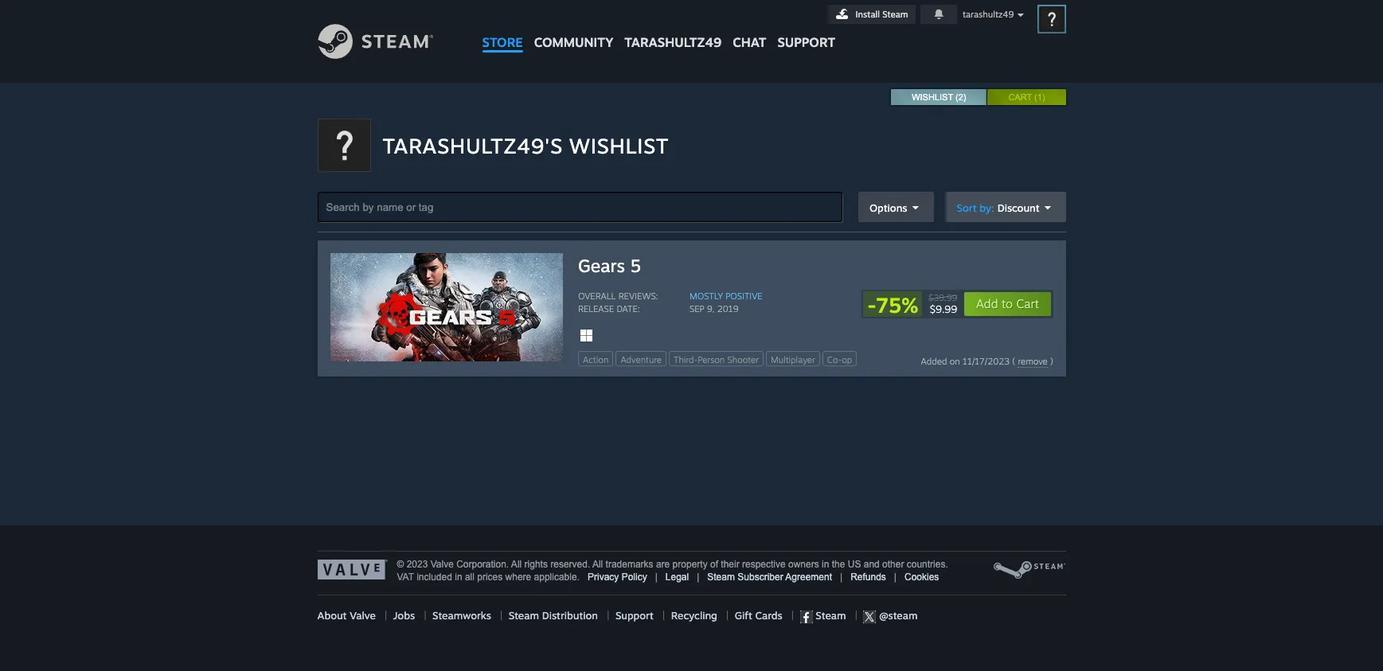 Task type: locate. For each thing, give the bounding box(es) containing it.
release
[[578, 303, 614, 315]]

0 vertical spatial in
[[822, 559, 829, 570]]

( for 1
[[1034, 92, 1037, 102]]

co-op
[[827, 354, 852, 366]]

and
[[864, 559, 880, 570]]

distribution
[[542, 609, 598, 622]]

0 horizontal spatial all
[[511, 559, 522, 570]]

1 valve software image from the left
[[317, 560, 387, 580]]

privacy policy link
[[588, 572, 647, 583]]

tarashultz49
[[963, 9, 1014, 20], [625, 34, 722, 50]]

( left "remove"
[[1012, 356, 1015, 367]]

in left 'the'
[[822, 559, 829, 570]]

valve up included
[[431, 559, 454, 570]]

store
[[482, 34, 523, 50]]

© 2023 valve corporation.  all rights reserved.  all trademarks are property of their respective owners in the us and other countries. vat included in all prices where applicable. privacy policy | legal | steam subscriber agreement | refunds | cookies
[[397, 559, 948, 583]]

2 all from the left
[[592, 559, 603, 570]]

store link
[[477, 0, 529, 58]]

©
[[397, 559, 404, 570]]

all
[[465, 572, 475, 583]]

1 vertical spatial in
[[455, 572, 462, 583]]

valve right about
[[350, 609, 376, 622]]

| right steamworks
[[500, 609, 503, 622]]

applicable.
[[534, 572, 580, 583]]

| left jobs
[[385, 609, 387, 622]]

2 horizontal spatial (
[[1034, 92, 1037, 102]]

shooter
[[727, 354, 758, 366]]

tarashultz49's
[[383, 133, 563, 158]]

steam right install
[[882, 9, 908, 20]]

2023
[[407, 559, 428, 570]]

| left gift
[[726, 609, 729, 622]]

1 horizontal spatial )
[[1042, 92, 1045, 102]]

other
[[882, 559, 904, 570]]

11/17/2023
[[962, 356, 1009, 367]]

steam down agreement
[[813, 609, 846, 622]]

adventure
[[620, 354, 661, 366]]

1 horizontal spatial all
[[592, 559, 603, 570]]

|
[[655, 572, 658, 583], [697, 572, 699, 583], [840, 572, 843, 583], [894, 572, 897, 583], [385, 609, 387, 622], [424, 609, 427, 622], [500, 609, 503, 622], [607, 609, 610, 622], [663, 609, 665, 622], [726, 609, 729, 622], [792, 609, 794, 622], [846, 609, 864, 622]]

property
[[673, 559, 708, 570]]

recycling
[[671, 609, 717, 622]]

| left support
[[607, 609, 610, 622]]

overall reviews:
[[578, 291, 658, 302]]

-75%
[[867, 292, 918, 318]]

discount
[[997, 201, 1040, 214]]

agreement
[[785, 572, 832, 583]]

co-
[[827, 354, 842, 366]]

Search by name or tag text field
[[317, 192, 842, 222]]

prices
[[477, 572, 503, 583]]

sort by: discount
[[957, 201, 1040, 214]]

chat link
[[727, 0, 772, 54]]

gears 5
[[578, 255, 641, 276]]

their
[[721, 559, 740, 570]]

all
[[511, 559, 522, 570], [592, 559, 603, 570]]

jobs
[[393, 609, 415, 622]]

all up where
[[511, 559, 522, 570]]

0 horizontal spatial valve
[[350, 609, 376, 622]]

1 horizontal spatial valve software image
[[993, 560, 1066, 581]]

2 valve software image from the left
[[993, 560, 1066, 581]]

2 horizontal spatial )
[[1050, 356, 1053, 367]]

are
[[656, 559, 670, 570]]

of
[[710, 559, 718, 570]]

chat
[[733, 34, 766, 50]]

| right jobs
[[424, 609, 427, 622]]

subscriber
[[738, 572, 783, 583]]

| down are
[[655, 572, 658, 583]]

5
[[630, 255, 641, 276]]

steam distribution link
[[509, 609, 598, 622]]

( for 2
[[956, 92, 958, 102]]

( right the 2
[[1034, 92, 1037, 102]]

1 vertical spatial tarashultz49
[[625, 34, 722, 50]]

install
[[856, 9, 880, 20]]

steam link
[[800, 609, 846, 624]]

third-person shooter
[[673, 354, 758, 366]]

1 horizontal spatial tarashultz49
[[963, 9, 1014, 20]]

1 all from the left
[[511, 559, 522, 570]]

sep
[[689, 303, 704, 315]]

all up privacy
[[592, 559, 603, 570]]

added on 11/17/2023 ( remove )
[[921, 356, 1053, 367]]

reviews:
[[618, 291, 658, 302]]

cart right to
[[1016, 296, 1039, 311]]

sort
[[957, 201, 977, 214]]

add to cart
[[976, 296, 1039, 311]]

cards
[[755, 609, 783, 622]]

( right wishlist
[[956, 92, 958, 102]]

1 horizontal spatial in
[[822, 559, 829, 570]]

steam
[[882, 9, 908, 20], [707, 572, 735, 583], [509, 609, 539, 622], [813, 609, 846, 622]]

cookies
[[905, 572, 939, 583]]

gears
[[578, 255, 625, 276]]

) for 2
[[963, 92, 966, 102]]

0 vertical spatial tarashultz49
[[963, 9, 1014, 20]]

in left all
[[455, 572, 462, 583]]

valve software image
[[317, 560, 387, 580], [993, 560, 1066, 581]]

privacy
[[588, 572, 619, 583]]

add
[[976, 296, 998, 311]]

us
[[848, 559, 861, 570]]

steam down of
[[707, 572, 735, 583]]

0 horizontal spatial (
[[956, 92, 958, 102]]

gears 5 link
[[578, 253, 1053, 278]]

)
[[963, 92, 966, 102], [1042, 92, 1045, 102], [1050, 356, 1053, 367]]

cookies link
[[905, 572, 939, 583]]

0 horizontal spatial valve software image
[[317, 560, 387, 580]]

75%
[[876, 292, 918, 318]]

refunds
[[851, 572, 886, 583]]

-
[[867, 292, 876, 318]]

cart left 1 at the right of the page
[[1008, 92, 1032, 102]]

0 horizontal spatial )
[[963, 92, 966, 102]]

included
[[417, 572, 452, 583]]

$9.99
[[930, 303, 957, 315]]

in
[[822, 559, 829, 570], [455, 572, 462, 583]]

0 horizontal spatial in
[[455, 572, 462, 583]]

| down property
[[697, 572, 699, 583]]

0 horizontal spatial tarashultz49
[[625, 34, 722, 50]]

| right support link
[[663, 609, 665, 622]]

steam down where
[[509, 609, 539, 622]]

about
[[317, 609, 347, 622]]

add to cart link
[[963, 291, 1052, 317]]

community link
[[529, 0, 619, 58]]

0 vertical spatial valve
[[431, 559, 454, 570]]

1 horizontal spatial valve
[[431, 559, 454, 570]]



Task type: describe. For each thing, give the bounding box(es) containing it.
mostly positive release date:
[[578, 291, 762, 315]]

$39.99 $9.99
[[928, 292, 957, 315]]

wishlist
[[912, 92, 953, 102]]

corporation.
[[456, 559, 509, 570]]

reserved.
[[550, 559, 590, 570]]

by:
[[980, 201, 994, 214]]

to
[[1001, 296, 1012, 311]]

support link
[[615, 609, 654, 622]]

steamworks
[[432, 609, 491, 622]]

op
[[842, 354, 852, 366]]

support
[[778, 34, 835, 50]]

| down 'the'
[[840, 572, 843, 583]]

about valve | jobs | steamworks | steam distribution | support | recycling | gift cards |
[[317, 609, 800, 622]]

cart         ( 1 )
[[1008, 92, 1045, 102]]

wishlist                 ( 2 )
[[912, 92, 966, 102]]

refunds link
[[851, 572, 886, 583]]

sep 9, 2019
[[689, 303, 738, 315]]

9,
[[707, 303, 714, 315]]

recycling link
[[671, 609, 717, 622]]

remove
[[1018, 356, 1047, 367]]

mostly
[[689, 291, 723, 302]]

| down the other on the right bottom of page
[[894, 572, 897, 583]]

jobs link
[[393, 609, 415, 622]]

about valve link
[[317, 609, 376, 622]]

third-
[[673, 354, 697, 366]]

wishlist
[[569, 133, 669, 158]]

2019
[[717, 303, 738, 315]]

multiplayer
[[770, 354, 815, 366]]

install steam link
[[828, 5, 915, 24]]

trademarks
[[606, 559, 653, 570]]

| down refunds
[[846, 609, 864, 622]]

legal link
[[666, 572, 689, 583]]

community
[[534, 34, 613, 50]]

$39.99
[[928, 292, 957, 303]]

2
[[958, 92, 963, 102]]

gift cards link
[[735, 609, 783, 622]]

install steam
[[856, 9, 908, 20]]

1 vertical spatial cart
[[1016, 296, 1039, 311]]

rights
[[524, 559, 548, 570]]

steamworks link
[[432, 609, 491, 622]]

policy
[[622, 572, 647, 583]]

) for 1
[[1042, 92, 1045, 102]]

| right the cards
[[792, 609, 794, 622]]

on
[[949, 356, 960, 367]]

0 vertical spatial cart
[[1008, 92, 1032, 102]]

action
[[583, 354, 608, 366]]

steam subscriber agreement link
[[707, 572, 832, 583]]

added
[[921, 356, 947, 367]]

person
[[697, 354, 724, 366]]

support
[[615, 609, 654, 622]]

1 vertical spatial valve
[[350, 609, 376, 622]]

support link
[[772, 0, 841, 54]]

tarashultz49's wishlist
[[383, 133, 669, 158]]

@steam
[[876, 609, 918, 622]]

overall
[[578, 291, 615, 302]]

1
[[1037, 92, 1042, 102]]

countries.
[[907, 559, 948, 570]]

respective
[[742, 559, 786, 570]]

positive
[[725, 291, 762, 302]]

valve inside © 2023 valve corporation.  all rights reserved.  all trademarks are property of their respective owners in the us and other countries. vat included in all prices where applicable. privacy policy | legal | steam subscriber agreement | refunds | cookies
[[431, 559, 454, 570]]

gift
[[735, 609, 752, 622]]

@steam link
[[864, 609, 918, 624]]

owners
[[788, 559, 819, 570]]

where
[[505, 572, 531, 583]]

1 horizontal spatial (
[[1012, 356, 1015, 367]]

legal
[[666, 572, 689, 583]]

steam inside © 2023 valve corporation.  all rights reserved.  all trademarks are property of their respective owners in the us and other countries. vat included in all prices where applicable. privacy policy | legal | steam subscriber agreement | refunds | cookies
[[707, 572, 735, 583]]

date:
[[616, 303, 640, 315]]

options
[[869, 201, 907, 214]]

the
[[832, 559, 845, 570]]



Task type: vqa. For each thing, say whether or not it's contained in the screenshot.
right Valve
yes



